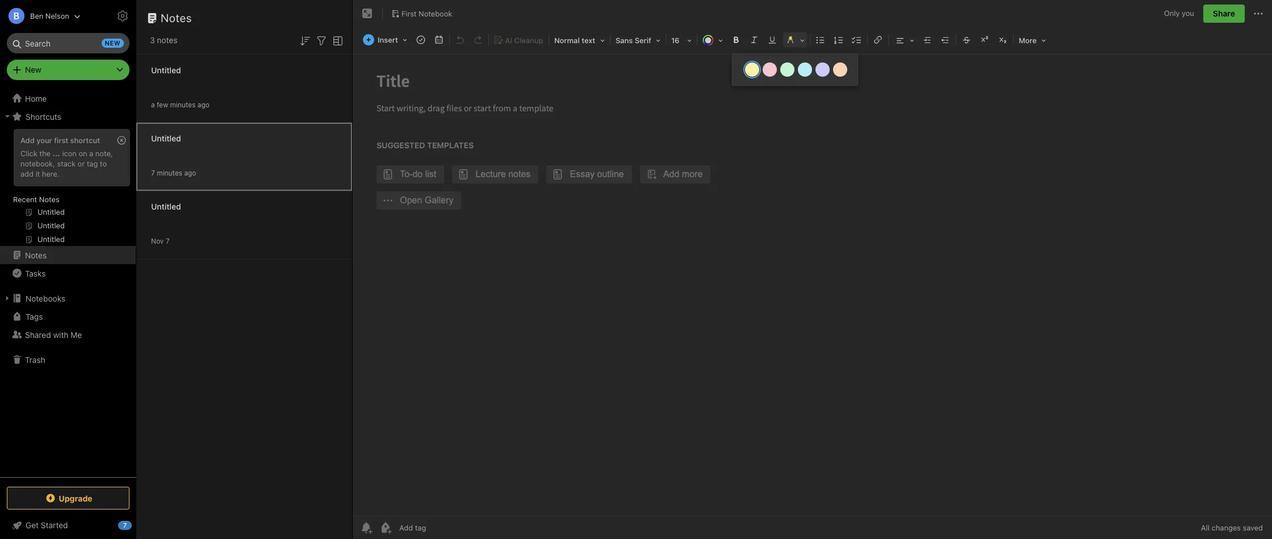 Task type: describe. For each thing, give the bounding box(es) containing it.
upgrade button
[[7, 487, 130, 509]]

trash link
[[0, 350, 136, 369]]

expand note image
[[361, 7, 374, 20]]

changes
[[1212, 523, 1241, 532]]

task image
[[413, 32, 429, 48]]

0 vertical spatial notes
[[161, 11, 192, 24]]

get
[[26, 520, 39, 530]]

new
[[25, 65, 41, 74]]

you
[[1182, 9, 1194, 18]]

bold image
[[728, 32, 744, 48]]

get started
[[26, 520, 68, 530]]

first
[[402, 9, 417, 18]]

tags button
[[0, 307, 136, 325]]

more actions image
[[1252, 7, 1265, 20]]

Font family field
[[612, 32, 665, 48]]

home link
[[0, 89, 136, 107]]

bulleted list image
[[813, 32, 829, 48]]

Search text field
[[15, 33, 122, 53]]

first notebook button
[[387, 6, 456, 22]]

Heading level field
[[550, 32, 609, 48]]

add your first shortcut
[[20, 136, 100, 145]]

indent image
[[920, 32, 935, 48]]

me
[[71, 330, 82, 339]]

1 vertical spatial ago
[[184, 168, 196, 177]]

superscript image
[[977, 32, 993, 48]]

More field
[[1015, 32, 1050, 48]]

add tag image
[[379, 521, 392, 534]]

few
[[157, 100, 168, 109]]

a few minutes ago
[[151, 100, 209, 109]]

only you
[[1164, 9, 1194, 18]]

1 vertical spatial notes
[[39, 195, 59, 204]]

notebooks link
[[0, 289, 136, 307]]

add
[[20, 169, 33, 178]]

Font size field
[[667, 32, 696, 48]]

Add filters field
[[315, 33, 328, 48]]

group containing add your first shortcut
[[0, 126, 136, 250]]

3 notes
[[150, 35, 177, 45]]

calendar event image
[[431, 32, 447, 48]]

new
[[105, 39, 120, 47]]

sans serif
[[616, 36, 651, 45]]

click
[[20, 149, 37, 158]]

2 horizontal spatial 7
[[166, 237, 170, 245]]

checklist image
[[849, 32, 865, 48]]

shortcuts
[[26, 112, 61, 121]]

tag
[[87, 159, 98, 168]]

with
[[53, 330, 68, 339]]

settings image
[[116, 9, 130, 23]]

3 untitled from the top
[[151, 201, 181, 211]]

italic image
[[746, 32, 762, 48]]

the
[[39, 149, 51, 158]]

normal
[[554, 36, 580, 45]]

Sort options field
[[298, 33, 312, 48]]

7 for 7 minutes ago
[[151, 168, 155, 177]]

a inside icon on a note, notebook, stack or tag to add it here.
[[89, 149, 93, 158]]

View options field
[[328, 33, 345, 48]]

Alignment field
[[890, 32, 918, 48]]

ben
[[30, 11, 43, 20]]

trash
[[25, 355, 45, 364]]

numbered list image
[[831, 32, 847, 48]]

untitled for minutes
[[151, 133, 181, 143]]

Help and Learning task checklist field
[[0, 516, 136, 534]]

home
[[25, 93, 47, 103]]

to
[[100, 159, 107, 168]]

Note Editor text field
[[353, 55, 1272, 516]]

serif
[[635, 36, 651, 45]]

here.
[[42, 169, 59, 178]]

upgrade
[[59, 493, 92, 503]]



Task type: vqa. For each thing, say whether or not it's contained in the screenshot.
"..."
yes



Task type: locate. For each thing, give the bounding box(es) containing it.
0 horizontal spatial a
[[89, 149, 93, 158]]

3
[[150, 35, 155, 45]]

untitled down the 7 minutes ago
[[151, 201, 181, 211]]

it
[[35, 169, 40, 178]]

0 vertical spatial minutes
[[170, 100, 196, 109]]

tree containing home
[[0, 89, 136, 477]]

a right "on" at the left top of page
[[89, 149, 93, 158]]

tags
[[26, 312, 43, 321]]

add
[[20, 136, 35, 145]]

shared with me link
[[0, 325, 136, 344]]

notebooks
[[26, 293, 65, 303]]

add filters image
[[315, 34, 328, 48]]

add a reminder image
[[360, 521, 373, 534]]

a
[[151, 100, 155, 109], [89, 149, 93, 158]]

ben nelson
[[30, 11, 69, 20]]

icon
[[62, 149, 77, 158]]

first notebook
[[402, 9, 452, 18]]

1 vertical spatial 7
[[166, 237, 170, 245]]

notes
[[161, 11, 192, 24], [39, 195, 59, 204], [25, 250, 47, 260]]

tree
[[0, 89, 136, 477]]

7 inside help and learning task checklist field
[[123, 521, 127, 529]]

Highlight field
[[782, 32, 809, 48]]

shared
[[25, 330, 51, 339]]

1 vertical spatial untitled
[[151, 133, 181, 143]]

0 horizontal spatial 7
[[123, 521, 127, 529]]

notebook,
[[20, 159, 55, 168]]

0 horizontal spatial ago
[[184, 168, 196, 177]]

7 minutes ago
[[151, 168, 196, 177]]

shortcuts button
[[0, 107, 136, 126]]

insert
[[378, 35, 398, 44]]

Add tag field
[[398, 523, 483, 533]]

2 vertical spatial untitled
[[151, 201, 181, 211]]

icon on a note, notebook, stack or tag to add it here.
[[20, 149, 113, 178]]

share
[[1213, 9, 1235, 18]]

shortcut
[[70, 136, 100, 145]]

your
[[36, 136, 52, 145]]

untitled
[[151, 65, 181, 75], [151, 133, 181, 143], [151, 201, 181, 211]]

or
[[78, 159, 85, 168]]

subscript image
[[995, 32, 1011, 48]]

untitled down the notes on the top left of page
[[151, 65, 181, 75]]

0 vertical spatial untitled
[[151, 65, 181, 75]]

sans
[[616, 36, 633, 45]]

click to collapse image
[[132, 518, 141, 532]]

stack
[[57, 159, 76, 168]]

more
[[1019, 36, 1037, 45]]

group
[[0, 126, 136, 250]]

underline image
[[764, 32, 780, 48]]

outdent image
[[938, 32, 954, 48]]

Insert field
[[360, 32, 411, 48]]

nelson
[[45, 11, 69, 20]]

click the ...
[[20, 149, 60, 158]]

1 vertical spatial minutes
[[157, 168, 182, 177]]

recent notes
[[13, 195, 59, 204]]

saved
[[1243, 523, 1263, 532]]

a left few
[[151, 100, 155, 109]]

2 vertical spatial notes
[[25, 250, 47, 260]]

new button
[[7, 60, 130, 80]]

insert link image
[[870, 32, 886, 48]]

strikethrough image
[[959, 32, 975, 48]]

nov 7
[[151, 237, 170, 245]]

untitled for few
[[151, 65, 181, 75]]

Account field
[[0, 5, 81, 27]]

16
[[671, 36, 680, 45]]

new search field
[[15, 33, 124, 53]]

notes link
[[0, 246, 136, 264]]

tasks
[[25, 268, 46, 278]]

text
[[582, 36, 595, 45]]

all changes saved
[[1201, 523, 1263, 532]]

note,
[[95, 149, 113, 158]]

tasks button
[[0, 264, 136, 282]]

1 horizontal spatial ago
[[198, 100, 209, 109]]

7
[[151, 168, 155, 177], [166, 237, 170, 245], [123, 521, 127, 529]]

expand notebooks image
[[3, 294, 12, 303]]

0 vertical spatial a
[[151, 100, 155, 109]]

untitled down few
[[151, 133, 181, 143]]

notes up the notes on the top left of page
[[161, 11, 192, 24]]

note window element
[[353, 0, 1272, 539]]

1 vertical spatial a
[[89, 149, 93, 158]]

notes
[[157, 35, 177, 45]]

only
[[1164, 9, 1180, 18]]

share button
[[1204, 5, 1245, 23]]

nov
[[151, 237, 164, 245]]

started
[[41, 520, 68, 530]]

notes right recent
[[39, 195, 59, 204]]

normal text
[[554, 36, 595, 45]]

7 for 7
[[123, 521, 127, 529]]

0 vertical spatial ago
[[198, 100, 209, 109]]

0 vertical spatial 7
[[151, 168, 155, 177]]

2 untitled from the top
[[151, 133, 181, 143]]

...
[[53, 149, 60, 158]]

first
[[54, 136, 68, 145]]

notebook
[[419, 9, 452, 18]]

on
[[79, 149, 87, 158]]

ago
[[198, 100, 209, 109], [184, 168, 196, 177]]

1 untitled from the top
[[151, 65, 181, 75]]

More actions field
[[1252, 5, 1265, 23]]

Font color field
[[699, 32, 727, 48]]

minutes
[[170, 100, 196, 109], [157, 168, 182, 177]]

all
[[1201, 523, 1210, 532]]

shared with me
[[25, 330, 82, 339]]

notes up tasks
[[25, 250, 47, 260]]

recent
[[13, 195, 37, 204]]

2 vertical spatial 7
[[123, 521, 127, 529]]

1 horizontal spatial 7
[[151, 168, 155, 177]]

1 horizontal spatial a
[[151, 100, 155, 109]]



